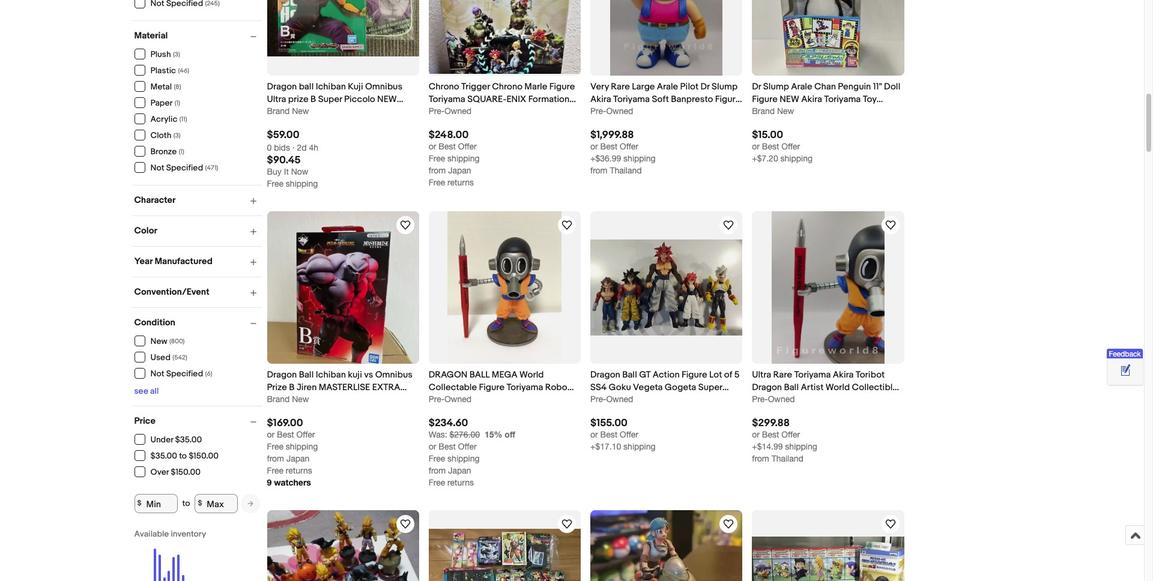 Task type: locate. For each thing, give the bounding box(es) containing it.
$1,999.88 or best offer +$36.99 shipping from thailand
[[590, 129, 656, 176]]

0 horizontal spatial new
[[267, 394, 287, 406]]

ichiban for $169.00
[[316, 369, 346, 381]]

dragon ball ichiban kuji omnibus ultra prize b super piccolo new figure japan image
[[267, 0, 419, 57]]

None text field
[[429, 430, 480, 440]]

used
[[150, 353, 171, 363]]

plush
[[150, 49, 171, 59]]

slump inside dr slump arale chan penguin 11" doll figure new akira toriyama toy manga anime
[[763, 81, 789, 93]]

shipping for $155.00
[[624, 442, 656, 452]]

returns down "$276.00"
[[448, 478, 474, 488]]

world
[[520, 369, 544, 381], [826, 382, 850, 393]]

0 vertical spatial to
[[179, 451, 187, 461]]

see all button
[[134, 386, 159, 396]]

or for $1,999.88
[[590, 142, 598, 152]]

best for $155.00
[[600, 430, 618, 440]]

not down used
[[150, 369, 164, 379]]

or down $169.00
[[267, 430, 275, 440]]

watch dragon ball figure goku etc bandai amusement prize akira toriyama anime lot image
[[398, 517, 412, 531]]

ichiban right ball
[[316, 81, 346, 93]]

dragon ball ichiban kuji vs omnibus prize b jiren masterlise extra new japan image
[[267, 212, 419, 364]]

ultra rare toriyama akira toribot dragon ball artist world collectible figure image
[[772, 212, 885, 364]]

or inside $155.00 or best offer +$17.10 shipping
[[590, 430, 598, 440]]

thailand for $1,999.88
[[610, 166, 642, 176]]

watch dragon ball mega world collectable figure toriyama robo robot anime mascot 7562 image
[[560, 218, 574, 233]]

toriyama up 7562
[[507, 382, 543, 393]]

b right prize
[[289, 382, 295, 393]]

kuji
[[348, 81, 363, 93]]

new inside dragon ball ichiban kuji vs omnibus prize b jiren masterlise extra new japan
[[267, 394, 287, 406]]

toy
[[863, 94, 877, 105]]

best for $15.00
[[762, 142, 779, 152]]

kuji
[[348, 369, 362, 381]]

shipping down $248.00
[[448, 154, 480, 164]]

shipping inside $155.00 or best offer +$17.10 shipping
[[624, 442, 656, 452]]

ball for $155.00
[[622, 369, 637, 381]]

0 vertical spatial returns
[[448, 178, 474, 188]]

manga
[[752, 106, 780, 118]]

pre- left w/box
[[429, 106, 445, 116]]

$248.00 or best offer free shipping from japan free returns
[[429, 129, 480, 188]]

offer inside $155.00 or best offer +$17.10 shipping
[[620, 430, 638, 440]]

2 horizontal spatial ball
[[784, 382, 799, 393]]

offer inside $15.00 or best offer +$7.20 shipping
[[782, 142, 800, 152]]

or for $299.88
[[752, 430, 760, 440]]

super inside dragon ball gt action figure lot of 5 ss4 goku vegeta gogeta super baby vegeta
[[698, 382, 722, 393]]

arts
[[429, 106, 446, 118]]

2 slump from the left
[[763, 81, 789, 93]]

figure
[[549, 81, 575, 93], [715, 94, 741, 105], [752, 94, 778, 105], [682, 369, 707, 381], [479, 382, 505, 393], [752, 394, 778, 406]]

watch very rare bulma sky bike capsule 341 dragon ball z figure statue akira toriyama image
[[722, 517, 736, 531]]

2 vertical spatial returns
[[448, 478, 474, 488]]

japan inside dragon ball ichiban kuji omnibus ultra prize b super piccolo new figure japan
[[293, 106, 318, 118]]

2 not from the top
[[150, 369, 164, 379]]

0 vertical spatial world
[[520, 369, 544, 381]]

1 ichiban from the top
[[316, 81, 346, 93]]

1 $ from the left
[[137, 499, 142, 508]]

under
[[150, 435, 173, 445]]

japan down prize
[[293, 106, 318, 118]]

owned for $299.88
[[768, 394, 795, 404]]

omnibus inside dragon ball ichiban kuji vs omnibus prize b jiren masterlise extra new japan
[[375, 369, 413, 381]]

specified
[[166, 163, 203, 173], [166, 369, 203, 379]]

1 vertical spatial omnibus
[[375, 369, 413, 381]]

or for $248.00
[[429, 142, 436, 152]]

dragon ball mega world collectable figure toriyama robo robot anime mascot 7562
[[429, 369, 567, 406]]

1 vertical spatial thailand
[[772, 454, 804, 464]]

mega
[[492, 369, 518, 381]]

shipping right +$17.10
[[624, 442, 656, 452]]

(1) up not specified (471)
[[179, 148, 184, 156]]

not for not specified (471)
[[150, 163, 164, 173]]

$35.00 inside "link"
[[175, 435, 202, 445]]

1 horizontal spatial world
[[826, 382, 850, 393]]

1 horizontal spatial anime
[[782, 106, 808, 118]]

or inside $15.00 or best offer +$7.20 shipping
[[752, 142, 760, 152]]

very rare large arale pilot dr slump akira toriyama soft banpresto figure mint image
[[610, 0, 723, 76]]

new down jiren
[[292, 394, 309, 404]]

best down $155.00
[[600, 430, 618, 440]]

under $35.00 link
[[134, 434, 203, 445]]

ball left "gt"
[[622, 369, 637, 381]]

paper
[[150, 98, 173, 108]]

or inside $299.88 or best offer +$14.99 shipping from thailand
[[752, 430, 760, 440]]

ball up jiren
[[299, 369, 314, 381]]

ichiban inside dragon ball ichiban kuji vs omnibus prize b jiren masterlise extra new japan
[[316, 369, 346, 381]]

toriyama inside dragon ball mega world collectable figure toriyama robo robot anime mascot 7562
[[507, 382, 543, 393]]

1 specified from the top
[[166, 163, 203, 173]]

or inside $169.00 or best offer free shipping from japan free returns 9 watchers
[[267, 430, 275, 440]]

2 ichiban from the top
[[316, 369, 346, 381]]

slump up manga
[[763, 81, 789, 93]]

1 vertical spatial b
[[289, 382, 295, 393]]

pre- down ss4
[[590, 394, 606, 404]]

0 horizontal spatial akira
[[590, 94, 611, 105]]

(11)
[[179, 115, 187, 123]]

not down bronze
[[150, 163, 164, 173]]

arale up soft
[[657, 81, 678, 93]]

world up 7562
[[520, 369, 544, 381]]

owned left j/p
[[445, 106, 472, 116]]

offer inside $248.00 or best offer free shipping from japan free returns
[[458, 142, 477, 152]]

1 chrono from the left
[[429, 81, 459, 93]]

japan inside $169.00 or best offer free shipping from japan free returns 9 watchers
[[286, 454, 310, 464]]

1 vertical spatial ultra
[[752, 369, 771, 381]]

pre-owned down collectable
[[429, 394, 472, 404]]

(8)
[[174, 83, 181, 91]]

japan inside $234.60 was: $276.00 15% off or best offer free shipping from japan free returns
[[448, 466, 471, 476]]

toriyama inside the 'chrono trigger chrono marle figure toriyama square-enix formation arts w/box j/p'
[[429, 94, 465, 105]]

toriyama
[[429, 94, 465, 105], [613, 94, 650, 105], [824, 94, 861, 105], [794, 369, 831, 381], [507, 382, 543, 393]]

2 dr from the left
[[752, 81, 761, 93]]

super
[[318, 94, 342, 105], [698, 382, 722, 393]]

0 horizontal spatial chrono
[[429, 81, 459, 93]]

returns
[[448, 178, 474, 188], [286, 466, 312, 476], [448, 478, 474, 488]]

shipping inside $1,999.88 or best offer +$36.99 shipping from thailand
[[624, 154, 656, 164]]

0 vertical spatial thailand
[[610, 166, 642, 176]]

pre-owned up $299.88
[[752, 394, 795, 404]]

offer for $15.00
[[782, 142, 800, 152]]

lot
[[709, 369, 722, 381]]

thailand
[[610, 166, 642, 176], [772, 454, 804, 464]]

best inside $15.00 or best offer +$7.20 shipping
[[762, 142, 779, 152]]

0 vertical spatial $35.00
[[175, 435, 202, 445]]

1 vertical spatial world
[[826, 382, 850, 393]]

0 vertical spatial (3)
[[173, 50, 180, 58]]

best inside $169.00 or best offer free shipping from japan free returns 9 watchers
[[277, 430, 294, 440]]

rare right very
[[611, 81, 630, 93]]

0 horizontal spatial b
[[289, 382, 295, 393]]

ball inside dragon ball ichiban kuji vs omnibus prize b jiren masterlise extra new japan
[[299, 369, 314, 381]]

rare inside 'very rare large arale pilot dr slump akira toriyama soft banpresto figure mint'
[[611, 81, 630, 93]]

shipping right +$14.99
[[785, 442, 817, 452]]

2 arale from the left
[[791, 81, 812, 93]]

ball
[[299, 81, 314, 93]]

1 horizontal spatial $
[[198, 499, 202, 508]]

1 horizontal spatial rare
[[773, 369, 792, 381]]

shipping inside $248.00 or best offer free shipping from japan free returns
[[448, 154, 480, 164]]

offer down $248.00
[[458, 142, 477, 152]]

dragon ball  z akira toriyama vintage toy figure set  bandai playing cards image
[[429, 529, 581, 581]]

b down ball
[[311, 94, 316, 105]]

anime right manga
[[782, 106, 808, 118]]

omnibus up piccolo
[[365, 81, 402, 93]]

9
[[267, 477, 272, 488]]

2 horizontal spatial new
[[780, 94, 799, 105]]

from inside $299.88 or best offer +$14.99 shipping from thailand
[[752, 454, 769, 464]]

shipping for $299.88
[[785, 442, 817, 452]]

1 horizontal spatial dr
[[752, 81, 761, 93]]

from up 9
[[267, 454, 284, 464]]

or down $248.00
[[429, 142, 436, 152]]

(6)
[[205, 370, 212, 378]]

dragon ball gt action figure lot of 5 ss4 goku vegeta gogeta super baby vegeta heading
[[590, 369, 740, 406]]

0 horizontal spatial dr
[[701, 81, 710, 93]]

very rare large arale pilot dr slump akira toriyama soft banpresto figure mint
[[590, 81, 741, 118]]

figure inside ultra rare toriyama akira toribot dragon ball artist world collectible figure
[[752, 394, 778, 406]]

thailand inside $299.88 or best offer +$14.99 shipping from thailand
[[772, 454, 804, 464]]

bronze
[[150, 147, 177, 157]]

(1) right "paper"
[[175, 99, 180, 107]]

extra
[[372, 382, 400, 393]]

0 vertical spatial vegeta
[[633, 382, 663, 393]]

1 slump from the left
[[712, 81, 738, 93]]

from inside $234.60 was: $276.00 15% off or best offer free shipping from japan free returns
[[429, 466, 446, 476]]

metal (8)
[[150, 82, 181, 92]]

chrono trigger chrono marle figure toriyama square-enix formation arts w/box j/p heading
[[429, 81, 576, 118]]

figure up mascot
[[479, 382, 505, 393]]

$155.00
[[590, 417, 628, 429]]

akira
[[590, 94, 611, 105], [801, 94, 822, 105], [833, 369, 854, 381]]

pre- up $299.88
[[752, 394, 768, 404]]

or up +$7.20
[[752, 142, 760, 152]]

best inside $155.00 or best offer +$17.10 shipping
[[600, 430, 618, 440]]

figure inside dragon ball gt action figure lot of 5 ss4 goku vegeta gogeta super baby vegeta
[[682, 369, 707, 381]]

0 vertical spatial b
[[311, 94, 316, 105]]

b
[[311, 94, 316, 105], [289, 382, 295, 393]]

1 horizontal spatial ball
[[622, 369, 637, 381]]

owned up $1,999.88
[[606, 106, 633, 116]]

pre-owned for $248.00
[[429, 106, 472, 116]]

1 not from the top
[[150, 163, 164, 173]]

toribot
[[856, 369, 885, 381]]

best for $248.00
[[439, 142, 456, 152]]

new for $15.00
[[777, 106, 794, 116]]

owned down collectable
[[445, 394, 472, 404]]

masterlise
[[319, 382, 370, 393]]

0 horizontal spatial thailand
[[610, 166, 642, 176]]

0 vertical spatial ichiban
[[316, 81, 346, 93]]

free
[[429, 154, 445, 164], [429, 178, 445, 188], [267, 179, 283, 189], [267, 442, 283, 452], [429, 454, 445, 464], [267, 466, 283, 476], [429, 478, 445, 488]]

offer down $155.00
[[620, 430, 638, 440]]

bronze (1)
[[150, 147, 184, 157]]

1 horizontal spatial arale
[[791, 81, 812, 93]]

$ up available
[[137, 499, 142, 508]]

toriyama inside 'very rare large arale pilot dr slump akira toriyama soft banpresto figure mint'
[[613, 94, 650, 105]]

1 vertical spatial anime
[[456, 394, 482, 406]]

1 vertical spatial (3)
[[173, 132, 181, 139]]

see all
[[134, 386, 159, 396]]

owned for $234.60
[[445, 394, 472, 404]]

rare right 5
[[773, 369, 792, 381]]

1 horizontal spatial new
[[377, 94, 397, 105]]

dragon inside dragon ball ichiban kuji vs omnibus prize b jiren masterlise extra new japan
[[267, 369, 297, 381]]

1 horizontal spatial b
[[311, 94, 316, 105]]

from inside $1,999.88 or best offer +$36.99 shipping from thailand
[[590, 166, 608, 176]]

soft
[[652, 94, 669, 105]]

dragon
[[267, 81, 297, 93], [267, 369, 297, 381], [590, 369, 620, 381], [752, 382, 782, 393]]

4h
[[309, 143, 318, 153]]

akira down very
[[590, 94, 611, 105]]

offer for $169.00
[[296, 430, 315, 440]]

b inside dragon ball ichiban kuji omnibus ultra prize b super piccolo new figure japan
[[311, 94, 316, 105]]

0 vertical spatial (1)
[[175, 99, 180, 107]]

+$14.99
[[752, 442, 783, 452]]

anime down collectable
[[456, 394, 482, 406]]

0 horizontal spatial world
[[520, 369, 544, 381]]

to left maximum value in $ text box
[[182, 499, 190, 509]]

(3) right plush
[[173, 50, 180, 58]]

1 vertical spatial specified
[[166, 369, 203, 379]]

figure inside 'very rare large arale pilot dr slump akira toriyama soft banpresto figure mint'
[[715, 94, 741, 105]]

best for $299.88
[[762, 430, 779, 440]]

(3) right cloth
[[173, 132, 181, 139]]

shipping down now
[[286, 179, 318, 189]]

ultra rare toriyama akira toribot dragon ball artist world collectible figure link
[[752, 369, 904, 406]]

vegeta down "gt"
[[633, 382, 663, 393]]

or down "was:"
[[429, 442, 436, 452]]

owned
[[445, 106, 472, 116], [606, 106, 633, 116], [445, 394, 472, 404], [606, 394, 633, 404], [768, 394, 795, 404]]

2 $ from the left
[[198, 499, 202, 508]]

thailand down +$14.99
[[772, 454, 804, 464]]

1 vertical spatial super
[[698, 382, 722, 393]]

from down +$36.99
[[590, 166, 608, 176]]

dragon inside dragon ball gt action figure lot of 5 ss4 goku vegeta gogeta super baby vegeta
[[590, 369, 620, 381]]

offer down $1,999.88
[[620, 142, 638, 152]]

0 horizontal spatial ball
[[299, 369, 314, 381]]

offer down "$276.00"
[[458, 442, 477, 452]]

(3)
[[173, 50, 180, 58], [173, 132, 181, 139]]

0 vertical spatial specified
[[166, 163, 203, 173]]

Maximum Value in $ text field
[[195, 494, 238, 513]]

from down $248.00
[[429, 166, 446, 176]]

offer inside $169.00 or best offer free shipping from japan free returns 9 watchers
[[296, 430, 315, 440]]

owned down the goku
[[606, 394, 633, 404]]

$276.00
[[450, 430, 480, 440]]

ss4
[[590, 382, 607, 393]]

pre-owned up $1,999.88
[[590, 106, 633, 116]]

1 vertical spatial rare
[[773, 369, 792, 381]]

0 vertical spatial anime
[[782, 106, 808, 118]]

2 chrono from the left
[[492, 81, 523, 93]]

$
[[137, 499, 142, 508], [198, 499, 202, 508]]

brand
[[267, 106, 290, 116], [752, 106, 775, 116], [267, 394, 290, 404]]

$150.00 down $35.00 to $150.00
[[171, 467, 201, 478]]

from
[[429, 166, 446, 176], [590, 166, 608, 176], [267, 454, 284, 464], [752, 454, 769, 464], [429, 466, 446, 476]]

(471)
[[205, 164, 218, 172]]

rare inside ultra rare toriyama akira toribot dragon ball artist world collectible figure
[[773, 369, 792, 381]]

b for $59.00
[[311, 94, 316, 105]]

gogeta
[[665, 382, 696, 393]]

dragon inside dragon ball ichiban kuji omnibus ultra prize b super piccolo new figure japan
[[267, 81, 297, 93]]

ball inside dragon ball gt action figure lot of 5 ss4 goku vegeta gogeta super baby vegeta
[[622, 369, 637, 381]]

omnibus up extra
[[375, 369, 413, 381]]

shipping for $248.00
[[448, 154, 480, 164]]

chrono up arts
[[429, 81, 459, 93]]

shipping down $169.00
[[286, 442, 318, 452]]

(1) inside paper (1)
[[175, 99, 180, 107]]

new up $15.00
[[777, 106, 794, 116]]

japan
[[293, 106, 318, 118], [448, 166, 471, 176], [289, 394, 313, 406], [286, 454, 310, 464], [448, 466, 471, 476]]

chrono
[[429, 81, 459, 93], [492, 81, 523, 93]]

or up +$17.10
[[590, 430, 598, 440]]

shipping
[[448, 154, 480, 164], [624, 154, 656, 164], [781, 154, 813, 164], [286, 179, 318, 189], [286, 442, 318, 452], [624, 442, 656, 452], [785, 442, 817, 452], [448, 454, 480, 464]]

figure up manga
[[752, 94, 778, 105]]

0 horizontal spatial $
[[137, 499, 142, 508]]

omnibus
[[365, 81, 402, 93], [375, 369, 413, 381]]

owned up $299.88
[[768, 394, 795, 404]]

best down $15.00
[[762, 142, 779, 152]]

best inside $248.00 or best offer free shipping from japan free returns
[[439, 142, 456, 152]]

toriyama down penguin
[[824, 94, 861, 105]]

dr up manga
[[752, 81, 761, 93]]

japan up watchers
[[286, 454, 310, 464]]

dr right pilot
[[701, 81, 710, 93]]

from down +$14.99
[[752, 454, 769, 464]]

(1) inside bronze (1)
[[179, 148, 184, 156]]

shipping right +$36.99
[[624, 154, 656, 164]]

returns inside $169.00 or best offer free shipping from japan free returns 9 watchers
[[286, 466, 312, 476]]

specified down (542)
[[166, 369, 203, 379]]

plush (3)
[[150, 49, 180, 59]]

1 arale from the left
[[657, 81, 678, 93]]

jiren
[[297, 382, 317, 393]]

0 horizontal spatial anime
[[456, 394, 482, 406]]

brand for $59.00
[[267, 106, 290, 116]]

dragonball z dr. slump ararechan wcf memorial parade world collectible toriyama image
[[752, 537, 904, 581]]

0 horizontal spatial super
[[318, 94, 342, 105]]

$150.00 down the "under $35.00"
[[189, 451, 219, 461]]

or inside $1,999.88 or best offer +$36.99 shipping from thailand
[[590, 142, 598, 152]]

from down "was:"
[[429, 466, 446, 476]]

$ for maximum value in $ text box
[[198, 499, 202, 508]]

material
[[134, 30, 168, 41]]

$ up inventory
[[198, 499, 202, 508]]

0 vertical spatial rare
[[611, 81, 630, 93]]

toriyama up artist
[[794, 369, 831, 381]]

shipping inside $169.00 or best offer free shipping from japan free returns 9 watchers
[[286, 442, 318, 452]]

0 vertical spatial omnibus
[[365, 81, 402, 93]]

+$17.10
[[590, 442, 621, 452]]

j/p
[[476, 106, 491, 118]]

shipping right +$7.20
[[781, 154, 813, 164]]

offer down $15.00
[[782, 142, 800, 152]]

price
[[134, 415, 156, 427]]

1 horizontal spatial slump
[[763, 81, 789, 93]]

shipping inside $15.00 or best offer +$7.20 shipping
[[781, 154, 813, 164]]

watch dragon ball  z akira toriyama vintage toy figure set  bandai playing cards image
[[560, 517, 574, 531]]

arale inside 'very rare large arale pilot dr slump akira toriyama soft banpresto figure mint'
[[657, 81, 678, 93]]

metal
[[150, 82, 172, 92]]

from inside $169.00 or best offer free shipping from japan free returns 9 watchers
[[267, 454, 284, 464]]

pre-owned down the goku
[[590, 394, 633, 404]]

japan down "$276.00"
[[448, 466, 471, 476]]

1 horizontal spatial ultra
[[752, 369, 771, 381]]

akira left toribot
[[833, 369, 854, 381]]

(1) for paper
[[175, 99, 180, 107]]

1 vertical spatial not
[[150, 369, 164, 379]]

best down "was:"
[[439, 442, 456, 452]]

offer for $248.00
[[458, 142, 477, 152]]

figure inside dr slump arale chan penguin 11" doll figure new akira toriyama toy manga anime
[[752, 94, 778, 105]]

2 specified from the top
[[166, 369, 203, 379]]

0 horizontal spatial rare
[[611, 81, 630, 93]]

dragon ball ichiban kuji vs omnibus prize b jiren masterlise extra new japan heading
[[267, 369, 413, 406]]

or inside $248.00 or best offer free shipping from japan free returns
[[429, 142, 436, 152]]

from inside $248.00 or best offer free shipping from japan free returns
[[429, 166, 446, 176]]

dr slump arale chan penguin 11" doll figure new akira toriyama toy manga anime image
[[752, 0, 904, 76]]

1 vertical spatial (1)
[[179, 148, 184, 156]]

figure up the gogeta
[[682, 369, 707, 381]]

shipping down "$276.00"
[[448, 454, 480, 464]]

1 horizontal spatial super
[[698, 382, 722, 393]]

1 horizontal spatial chrono
[[492, 81, 523, 93]]

thailand for $299.88
[[772, 454, 804, 464]]

goku
[[609, 382, 631, 393]]

1 horizontal spatial akira
[[801, 94, 822, 105]]

offer
[[458, 142, 477, 152], [620, 142, 638, 152], [782, 142, 800, 152], [296, 430, 315, 440], [620, 430, 638, 440], [782, 430, 800, 440], [458, 442, 477, 452]]

returns inside $248.00 or best offer free shipping from japan free returns
[[448, 178, 474, 188]]

11"
[[873, 81, 882, 93]]

collectible
[[852, 382, 898, 393]]

dragon ball ichiban kuji vs omnibus prize b jiren masterlise extra new japan link
[[267, 369, 419, 406]]

specified down bronze (1)
[[166, 163, 203, 173]]

pre-owned for $234.60
[[429, 394, 472, 404]]

ichiban inside dragon ball ichiban kuji omnibus ultra prize b super piccolo new figure japan
[[316, 81, 346, 93]]

see
[[134, 386, 148, 396]]

pre-owned for $155.00
[[590, 394, 633, 404]]

not for not specified (6)
[[150, 369, 164, 379]]

akira down chan
[[801, 94, 822, 105]]

offer inside $1,999.88 or best offer +$36.99 shipping from thailand
[[620, 142, 638, 152]]

new for $59.00
[[292, 106, 309, 116]]

japan inside $248.00 or best offer free shipping from japan free returns
[[448, 166, 471, 176]]

brand new
[[267, 106, 309, 116], [752, 106, 794, 116], [267, 394, 309, 404]]

0 horizontal spatial arale
[[657, 81, 678, 93]]

offer for $299.88
[[782, 430, 800, 440]]

$234.60
[[429, 417, 468, 429]]

1 dr from the left
[[701, 81, 710, 93]]

$155.00 or best offer +$17.10 shipping
[[590, 417, 656, 452]]

1 horizontal spatial thailand
[[772, 454, 804, 464]]

(3) inside plush (3)
[[173, 50, 180, 58]]

figure right banpresto
[[715, 94, 741, 105]]

anime inside dr slump arale chan penguin 11" doll figure new akira toriyama toy manga anime
[[782, 106, 808, 118]]

figure up $299.88
[[752, 394, 778, 406]]

returns for $248.00
[[448, 178, 474, 188]]

vegeta down the goku
[[613, 394, 642, 406]]

watch dragonball z dr. slump ararechan wcf memorial parade world collectible toriyama image
[[883, 517, 898, 531]]

pre- down very
[[590, 106, 606, 116]]

1 vertical spatial returns
[[286, 466, 312, 476]]

0 vertical spatial not
[[150, 163, 164, 173]]

offer down $169.00
[[296, 430, 315, 440]]

thailand inside $1,999.88 or best offer +$36.99 shipping from thailand
[[610, 166, 642, 176]]

returns down $248.00
[[448, 178, 474, 188]]

brand new for $169.00
[[267, 394, 309, 404]]

ultra right 5
[[752, 369, 771, 381]]

2 horizontal spatial akira
[[833, 369, 854, 381]]

chrono trigger chrono marle figure toriyama square-enix formation arts w/box j/p
[[429, 81, 575, 118]]

pre-owned up $248.00
[[429, 106, 472, 116]]

toriyama down large
[[613, 94, 650, 105]]

watch ultra rare toriyama akira toribot dragon ball artist world collectible figure image
[[883, 218, 898, 233]]

best down $169.00
[[277, 430, 294, 440]]

world inside dragon ball mega world collectable figure toriyama robo robot anime mascot 7562
[[520, 369, 544, 381]]

new down prize
[[292, 106, 309, 116]]

b inside dragon ball ichiban kuji vs omnibus prize b jiren masterlise extra new japan
[[289, 382, 295, 393]]

dragon ball gt action figure lot of 5 ss4 goku vegeta gogeta super baby vegeta
[[590, 369, 740, 406]]

0 horizontal spatial ultra
[[267, 94, 286, 105]]

(3) inside cloth (3)
[[173, 132, 181, 139]]

japan inside dragon ball ichiban kuji vs omnibus prize b jiren masterlise extra new japan
[[289, 394, 313, 406]]

figure up formation
[[549, 81, 575, 93]]

specified for not specified (6)
[[166, 369, 203, 379]]

inventory
[[171, 529, 206, 539]]

offer inside $299.88 or best offer +$14.99 shipping from thailand
[[782, 430, 800, 440]]

dragon ball ichiban kuji omnibus ultra prize b super piccolo new figure japan
[[267, 81, 402, 118]]

0 vertical spatial ultra
[[267, 94, 286, 105]]

ultra rare toriyama akira toribot dragon ball artist world collectible figure
[[752, 369, 898, 406]]

cloth
[[150, 130, 171, 141]]

0 horizontal spatial slump
[[712, 81, 738, 93]]

feedback
[[1109, 350, 1141, 358]]

best inside $299.88 or best offer +$14.99 shipping from thailand
[[762, 430, 779, 440]]

1 vertical spatial ichiban
[[316, 369, 346, 381]]

chrono trigger chrono marle figure toriyama square-enix formation arts w/box j/p image
[[429, 0, 581, 74]]

$35.00 up over $150.00 link
[[150, 451, 177, 461]]

slump up banpresto
[[712, 81, 738, 93]]

0 vertical spatial super
[[318, 94, 342, 105]]

or up +$14.99
[[752, 430, 760, 440]]

best inside $1,999.88 or best offer +$36.99 shipping from thailand
[[600, 142, 618, 152]]

shipping inside $299.88 or best offer +$14.99 shipping from thailand
[[785, 442, 817, 452]]

watch dragon ball ichiban kuji vs omnibus prize b jiren masterlise extra new japan image
[[398, 218, 412, 233]]



Task type: describe. For each thing, give the bounding box(es) containing it.
acrylic (11)
[[150, 114, 187, 124]]

15%
[[485, 429, 502, 440]]

rare for $1,999.88
[[611, 81, 630, 93]]

akira inside dr slump arale chan penguin 11" doll figure new akira toriyama toy manga anime
[[801, 94, 822, 105]]

ultra inside dragon ball ichiban kuji omnibus ultra prize b super piccolo new figure japan
[[267, 94, 286, 105]]

or for $169.00
[[267, 430, 275, 440]]

over
[[150, 467, 169, 478]]

toriyama inside ultra rare toriyama akira toribot dragon ball artist world collectible figure
[[794, 369, 831, 381]]

dr inside 'very rare large arale pilot dr slump akira toriyama soft banpresto figure mint'
[[701, 81, 710, 93]]

(3) for cloth
[[173, 132, 181, 139]]

not specified (6)
[[150, 369, 212, 379]]

1 vertical spatial $35.00
[[150, 451, 177, 461]]

prize
[[288, 94, 309, 105]]

pre-owned for $1,999.88
[[590, 106, 633, 116]]

condition
[[134, 317, 175, 328]]

under $35.00
[[150, 435, 202, 445]]

free inside the $59.00 0 bids · 2d 4h $90.45 buy it now free shipping
[[267, 179, 283, 189]]

b for $169.00
[[289, 382, 295, 393]]

w/box
[[448, 106, 474, 118]]

not specified (471)
[[150, 163, 218, 173]]

robot
[[429, 394, 454, 406]]

used (542)
[[150, 353, 187, 363]]

offer inside $234.60 was: $276.00 15% off or best offer free shipping from japan free returns
[[458, 442, 477, 452]]

pre- for $248.00
[[429, 106, 445, 116]]

arale inside dr slump arale chan penguin 11" doll figure new akira toriyama toy manga anime
[[791, 81, 812, 93]]

dr slump arale chan penguin 11" doll figure new akira toriyama toy manga anime link
[[752, 81, 904, 118]]

paper (1)
[[150, 98, 180, 108]]

shipping for $1,999.88
[[624, 154, 656, 164]]

from for $169.00
[[267, 454, 284, 464]]

piccolo
[[344, 94, 375, 105]]

doll
[[884, 81, 901, 93]]

super inside dragon ball ichiban kuji omnibus ultra prize b super piccolo new figure japan
[[318, 94, 342, 105]]

price button
[[134, 415, 262, 427]]

very rare large arale pilot dr slump akira toriyama soft banpresto figure mint link
[[590, 81, 743, 118]]

available inventory
[[134, 529, 206, 539]]

rare for $299.88
[[773, 369, 792, 381]]

dragon ball figure goku etc bandai amusement prize akira toriyama anime lot image
[[267, 510, 419, 581]]

from for $1,999.88
[[590, 166, 608, 176]]

pilot
[[680, 81, 699, 93]]

artist
[[801, 382, 824, 393]]

anime inside dragon ball mega world collectable figure toriyama robo robot anime mascot 7562
[[456, 394, 482, 406]]

dr inside dr slump arale chan penguin 11" doll figure new akira toriyama toy manga anime
[[752, 81, 761, 93]]

ball for $169.00
[[299, 369, 314, 381]]

enix
[[507, 94, 526, 105]]

dragon ball mega world collectable figure toriyama robo robot anime mascot 7562 heading
[[429, 369, 574, 406]]

$90.45
[[267, 155, 301, 167]]

ichiban for $59.00
[[316, 81, 346, 93]]

returns inside $234.60 was: $276.00 15% off or best offer free shipping from japan free returns
[[448, 478, 474, 488]]

offer for $155.00
[[620, 430, 638, 440]]

dragon ball ichiban kuji omnibus ultra prize b super piccolo new figure japan heading
[[267, 81, 403, 118]]

new (800)
[[150, 336, 185, 347]]

pre-owned for $299.88
[[752, 394, 795, 404]]

buy
[[267, 167, 282, 177]]

(3) for plush
[[173, 50, 180, 58]]

large
[[632, 81, 655, 93]]

dragon ball ichiban kuji omnibus ultra prize b super piccolo new figure japan link
[[267, 81, 419, 118]]

Minimum Value in $ text field
[[134, 494, 177, 513]]

1 vertical spatial vegeta
[[613, 394, 642, 406]]

bids
[[274, 143, 290, 153]]

or for $15.00
[[752, 142, 760, 152]]

new inside dragon ball ichiban kuji omnibus ultra prize b super piccolo new figure japan
[[377, 94, 397, 105]]

returns for $169.00
[[286, 466, 312, 476]]

from for $299.88
[[752, 454, 769, 464]]

$15.00
[[752, 129, 783, 141]]

1 vertical spatial $150.00
[[171, 467, 201, 478]]

$169.00 or best offer free shipping from japan free returns 9 watchers
[[267, 417, 318, 488]]

new up used
[[150, 336, 167, 347]]

very rare large arale pilot dr slump akira toriyama soft banpresto figure mint heading
[[590, 81, 742, 118]]

$234.60 was: $276.00 15% off or best offer free shipping from japan free returns
[[429, 417, 515, 488]]

action
[[653, 369, 680, 381]]

banpresto
[[671, 94, 713, 105]]

shipping for $15.00
[[781, 154, 813, 164]]

$15.00 or best offer +$7.20 shipping
[[752, 129, 813, 164]]

dragon for $59.00
[[267, 81, 297, 93]]

new for $169.00
[[292, 394, 309, 404]]

ultra rare toriyama akira toribot dragon ball artist world collectible figure heading
[[752, 369, 899, 406]]

was:
[[429, 430, 447, 440]]

akira inside ultra rare toriyama akira toribot dragon ball artist world collectible figure
[[833, 369, 854, 381]]

(46)
[[178, 67, 189, 74]]

now
[[291, 167, 308, 177]]

brand for $15.00
[[752, 106, 775, 116]]

none text field containing was:
[[429, 430, 480, 440]]

+$36.99
[[590, 154, 621, 164]]

figure inside dragon ball mega world collectable figure toriyama robo robot anime mascot 7562
[[479, 382, 505, 393]]

0
[[267, 143, 272, 153]]

slump inside 'very rare large arale pilot dr slump akira toriyama soft banpresto figure mint'
[[712, 81, 738, 93]]

pre- for $1,999.88
[[590, 106, 606, 116]]

dragon ball gt action figure lot of 5 ss4 goku vegeta gogeta super baby vegeta link
[[590, 369, 743, 406]]

5
[[734, 369, 740, 381]]

brand new for $15.00
[[752, 106, 794, 116]]

material button
[[134, 30, 262, 41]]

1 vertical spatial to
[[182, 499, 190, 509]]

dragon ball ichiban kuji vs omnibus prize b jiren masterlise extra new japan
[[267, 369, 413, 406]]

figure inside the 'chrono trigger chrono marle figure toriyama square-enix formation arts w/box j/p'
[[549, 81, 575, 93]]

$ for minimum value in $ text box
[[137, 499, 142, 508]]

watchers
[[274, 477, 311, 488]]

omnibus inside dragon ball ichiban kuji omnibus ultra prize b super piccolo new figure japan
[[365, 81, 402, 93]]

0 vertical spatial $150.00
[[189, 451, 219, 461]]

dragon inside ultra rare toriyama akira toribot dragon ball artist world collectible figure
[[752, 382, 782, 393]]

penguin
[[838, 81, 871, 93]]

owned for $248.00
[[445, 106, 472, 116]]

+$7.20
[[752, 154, 778, 164]]

$59.00 0 bids · 2d 4h $90.45 buy it now free shipping
[[267, 129, 318, 189]]

$1,999.88
[[590, 129, 634, 141]]

pre- for $155.00
[[590, 394, 606, 404]]

best inside $234.60 was: $276.00 15% off or best offer free shipping from japan free returns
[[439, 442, 456, 452]]

chan
[[814, 81, 836, 93]]

dragon for $155.00
[[590, 369, 620, 381]]

ultra inside ultra rare toriyama akira toribot dragon ball artist world collectible figure
[[752, 369, 771, 381]]

pre- for $299.88
[[752, 394, 768, 404]]

condition button
[[134, 317, 262, 328]]

or for $155.00
[[590, 430, 598, 440]]

of
[[724, 369, 732, 381]]

akira inside 'very rare large arale pilot dr slump akira toriyama soft banpresto figure mint'
[[590, 94, 611, 105]]

dragon for $169.00
[[267, 369, 297, 381]]

dr slump arale chan penguin 11" doll figure new akira toriyama toy manga anime heading
[[752, 81, 901, 118]]

(1) for bronze
[[179, 148, 184, 156]]

very
[[590, 81, 609, 93]]

available
[[134, 529, 169, 539]]

owned for $155.00
[[606, 394, 633, 404]]

new inside dr slump arale chan penguin 11" doll figure new akira toriyama toy manga anime
[[780, 94, 799, 105]]

or inside $234.60 was: $276.00 15% off or best offer free shipping from japan free returns
[[429, 442, 436, 452]]

toriyama inside dr slump arale chan penguin 11" doll figure new akira toriyama toy manga anime
[[824, 94, 861, 105]]

brand new for $59.00
[[267, 106, 309, 116]]

very rare bulma sky bike capsule 341 dragon ball z figure statue akira toriyama image
[[590, 510, 743, 581]]

offer for $1,999.88
[[620, 142, 638, 152]]

robo
[[545, 382, 567, 393]]

7562
[[517, 394, 537, 406]]

plastic
[[150, 65, 176, 76]]

it
[[284, 167, 289, 177]]

brand for $169.00
[[267, 394, 290, 404]]

dragon ball gt action figure lot of 5 ss4 goku vegeta gogeta super baby vegeta image
[[590, 240, 743, 336]]

dr slump arale chan penguin 11" doll figure new akira toriyama toy manga anime
[[752, 81, 901, 118]]

plastic (46)
[[150, 65, 189, 76]]

watch dragon ball gt action figure lot of 5 ss4 goku vegeta gogeta super baby vegeta image
[[722, 218, 736, 233]]

best for $1,999.88
[[600, 142, 618, 152]]

shipping inside $234.60 was: $276.00 15% off or best offer free shipping from japan free returns
[[448, 454, 480, 464]]

vs
[[364, 369, 373, 381]]

best for $169.00
[[277, 430, 294, 440]]

pre- for $234.60
[[429, 394, 445, 404]]

shipping inside the $59.00 0 bids · 2d 4h $90.45 buy it now free shipping
[[286, 179, 318, 189]]

owned for $1,999.88
[[606, 106, 633, 116]]

dragon ball mega world collectable figure toriyama robo robot anime mascot 7562 link
[[429, 369, 581, 406]]

shipping for $169.00
[[286, 442, 318, 452]]

$59.00
[[267, 129, 299, 141]]

from for $248.00
[[429, 166, 446, 176]]

baby
[[590, 394, 611, 406]]

dragon
[[429, 369, 468, 381]]

ball inside ultra rare toriyama akira toribot dragon ball artist world collectible figure
[[784, 382, 799, 393]]

dragon ball mega world collectable figure toriyama robo robot anime mascot 7562 image
[[448, 212, 562, 364]]

graph of available inventory between $0 and $1000+ image
[[134, 529, 236, 581]]

specified for not specified (471)
[[166, 163, 203, 173]]

$248.00
[[429, 129, 469, 141]]

world inside ultra rare toriyama akira toribot dragon ball artist world collectible figure
[[826, 382, 850, 393]]

figure
[[267, 106, 291, 118]]



Task type: vqa. For each thing, say whether or not it's contained in the screenshot.
ULTRA
yes



